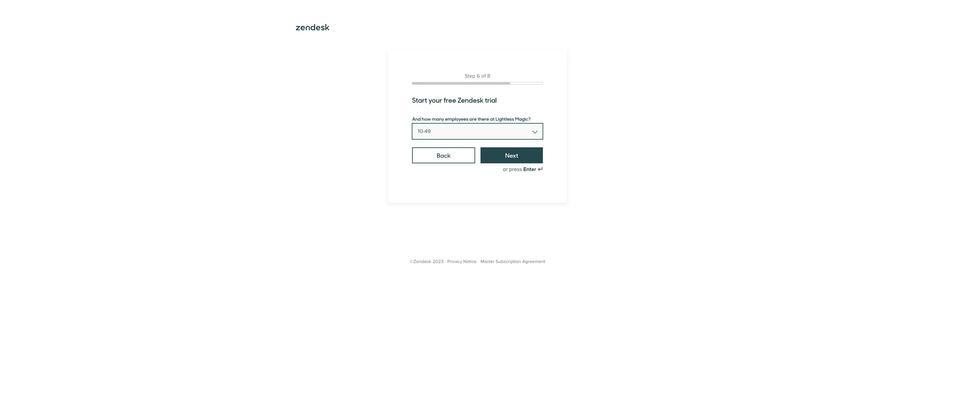 Task type: describe. For each thing, give the bounding box(es) containing it.
privacy notice
[[447, 259, 477, 265]]

?
[[528, 115, 531, 122]]

privacy notice link
[[447, 259, 477, 265]]

2023
[[433, 259, 444, 265]]

back button
[[412, 148, 475, 164]]

press
[[509, 166, 522, 173]]

many
[[432, 115, 444, 122]]

8
[[487, 73, 490, 79]]

back
[[437, 151, 451, 160]]

master subscription agreement
[[481, 259, 545, 265]]

your
[[428, 95, 442, 105]]

next
[[505, 151, 518, 160]]

privacy
[[447, 259, 462, 265]]

how
[[422, 115, 431, 122]]

of
[[481, 73, 486, 79]]

trial
[[485, 95, 497, 105]]

zendesk image
[[296, 24, 329, 30]]

employees
[[445, 115, 468, 122]]

enter image
[[538, 167, 543, 172]]

step
[[465, 73, 475, 79]]

and how many employees are there at lightless magic ?
[[412, 115, 531, 122]]

zendesk
[[458, 95, 484, 105]]

©zendesk 2023
[[410, 259, 444, 265]]

at
[[490, 115, 495, 122]]



Task type: locate. For each thing, give the bounding box(es) containing it.
and
[[412, 115, 421, 122]]

master
[[481, 259, 494, 265]]

magic
[[515, 115, 528, 122]]

or press enter
[[503, 166, 536, 173]]

or
[[503, 166, 508, 173]]

step 6 of 8
[[465, 73, 490, 79]]

there
[[478, 115, 489, 122]]

notice
[[463, 259, 477, 265]]

©zendesk 2023 link
[[410, 259, 444, 265]]

are
[[469, 115, 477, 122]]

agreement
[[522, 259, 545, 265]]

lightless
[[496, 115, 514, 122]]

start
[[412, 95, 427, 105]]

master subscription agreement link
[[481, 259, 545, 265]]

next button
[[481, 148, 543, 164]]

©zendesk
[[410, 259, 431, 265]]

start your free zendesk trial
[[412, 95, 497, 105]]

6
[[477, 73, 480, 79]]

free
[[444, 95, 456, 105]]

subscription
[[496, 259, 521, 265]]

enter
[[523, 166, 536, 173]]



Task type: vqa. For each thing, say whether or not it's contained in the screenshot.
enter image
yes



